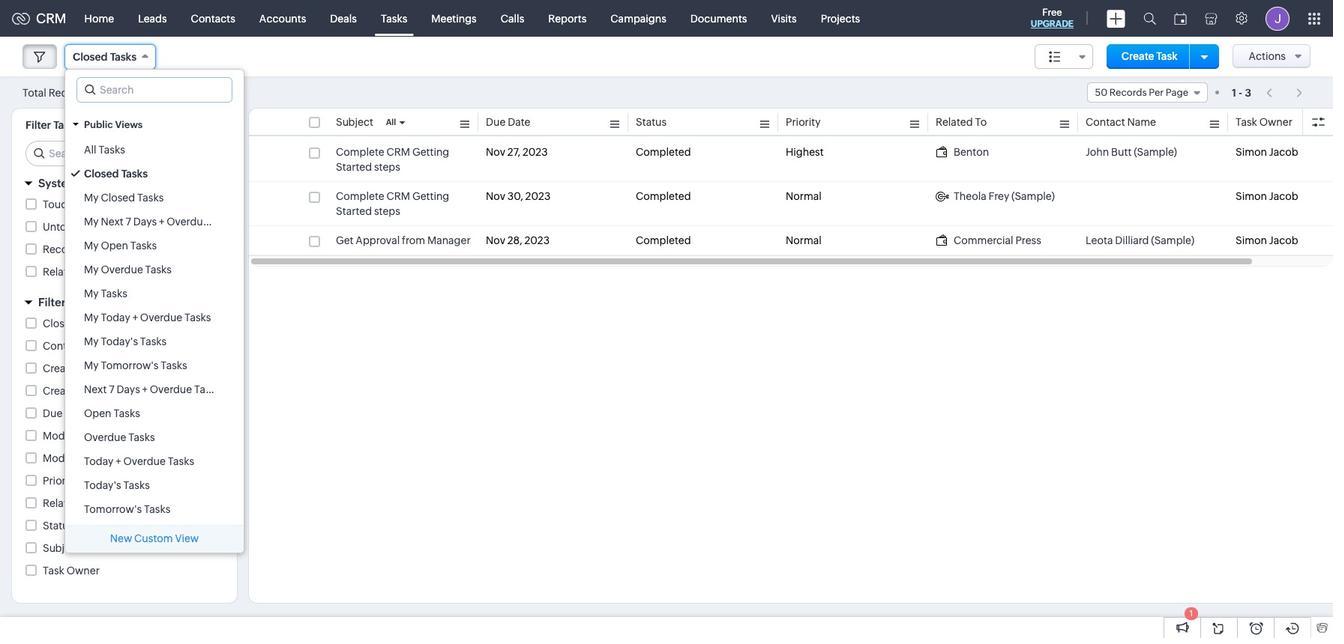 Task type: locate. For each thing, give the bounding box(es) containing it.
search element
[[1135, 0, 1165, 37]]

home
[[84, 12, 114, 24]]

1 vertical spatial task
[[1236, 116, 1257, 128]]

today's up tomorrow's tasks
[[84, 480, 121, 492]]

2 getting from the top
[[412, 190, 449, 202]]

1 modified from the top
[[43, 430, 87, 442]]

create
[[1122, 50, 1155, 62]]

my for my tomorrow's tasks
[[84, 360, 99, 372]]

normal
[[786, 190, 822, 202], [786, 235, 822, 247]]

today + overdue tasks
[[84, 456, 194, 468]]

my for my today's tasks
[[84, 336, 99, 348]]

due up nov 27, 2023
[[486, 116, 506, 128]]

days down my closed tasks at the top left of page
[[133, 216, 157, 228]]

1 my from the top
[[84, 192, 99, 204]]

priority down modified time
[[43, 475, 78, 487]]

2 complete crm getting started steps link from the top
[[336, 189, 471, 219]]

time
[[79, 318, 103, 330], [84, 385, 108, 397], [89, 453, 113, 465]]

0 vertical spatial simon
[[1236, 146, 1267, 158]]

closed tasks
[[73, 51, 137, 63], [84, 168, 148, 180]]

2 simon jacob from the top
[[1236, 190, 1298, 202]]

1 vertical spatial complete crm getting started steps
[[336, 190, 449, 217]]

today's
[[101, 336, 138, 348], [84, 480, 121, 492]]

completed for nov 30, 2023
[[636, 190, 691, 202]]

time up open tasks
[[84, 385, 108, 397]]

steps for nov 27, 2023
[[374, 161, 400, 173]]

public views
[[84, 119, 143, 130]]

1 vertical spatial simon jacob
[[1236, 190, 1298, 202]]

action up related records action
[[80, 244, 112, 256]]

0 vertical spatial date
[[508, 116, 531, 128]]

6 my from the top
[[84, 312, 99, 324]]

action down my open tasks
[[124, 266, 157, 278]]

tasks
[[381, 12, 407, 24], [110, 51, 137, 63], [53, 119, 80, 131], [99, 144, 125, 156], [121, 168, 148, 180], [137, 192, 164, 204], [211, 216, 238, 228], [130, 240, 157, 252], [145, 264, 172, 276], [101, 288, 127, 300], [184, 312, 211, 324], [140, 336, 167, 348], [161, 360, 187, 372], [194, 384, 221, 396], [114, 408, 140, 420], [128, 432, 155, 444], [168, 456, 194, 468], [123, 480, 150, 492], [144, 504, 170, 516]]

all tasks
[[84, 144, 125, 156]]

(sample) right frey
[[1012, 190, 1055, 202]]

0 vertical spatial contact
[[1086, 116, 1125, 128]]

2023
[[523, 146, 548, 158], [525, 190, 551, 202], [524, 235, 550, 247]]

by for modified
[[89, 430, 101, 442]]

overdue down my open tasks
[[101, 264, 143, 276]]

created down created by
[[43, 385, 82, 397]]

contact down 50
[[1086, 116, 1125, 128]]

my down touched records
[[84, 216, 99, 228]]

name down 50 records per page
[[1127, 116, 1156, 128]]

complete crm getting started steps link
[[336, 145, 471, 175], [336, 189, 471, 219]]

2 vertical spatial jacob
[[1269, 235, 1298, 247]]

john butt (sample) link
[[1086, 145, 1177, 160]]

records up filter tasks by
[[48, 87, 89, 99]]

closed down home link
[[73, 51, 108, 63]]

completed
[[636, 146, 691, 158], [636, 190, 691, 202], [636, 235, 691, 247]]

0 horizontal spatial task
[[43, 565, 64, 577]]

benton link
[[936, 145, 989, 160]]

records
[[48, 87, 89, 99], [1110, 87, 1147, 98], [88, 199, 128, 211], [100, 221, 140, 233], [82, 266, 122, 278]]

7 up open tasks
[[109, 384, 114, 396]]

overdue
[[167, 216, 209, 228], [101, 264, 143, 276], [140, 312, 182, 324], [150, 384, 192, 396], [84, 432, 126, 444], [123, 456, 166, 468]]

3 inside total records 3
[[91, 87, 97, 99]]

simon jacob
[[1236, 146, 1298, 158], [1236, 190, 1298, 202], [1236, 235, 1298, 247]]

related to up benton link
[[936, 116, 987, 128]]

1 horizontal spatial subject
[[336, 116, 373, 128]]

priority
[[786, 116, 821, 128], [43, 475, 78, 487]]

0 vertical spatial open
[[101, 240, 128, 252]]

2 complete from the top
[[336, 190, 384, 202]]

(sample) right 'dilliard'
[[1151, 235, 1195, 247]]

my down system defined filters
[[84, 192, 99, 204]]

0 horizontal spatial task owner
[[43, 565, 100, 577]]

3 up public
[[91, 87, 97, 99]]

closed tasks down home link
[[73, 51, 137, 63]]

nov for nov 30, 2023
[[486, 190, 505, 202]]

logo image
[[12, 12, 30, 24]]

steps for nov 30, 2023
[[374, 205, 400, 217]]

0 vertical spatial subject
[[336, 116, 373, 128]]

tomorrow's down today's tasks
[[84, 504, 142, 516]]

modified up modified time
[[43, 430, 87, 442]]

today
[[101, 312, 130, 324], [84, 456, 114, 468]]

0 vertical spatial name
[[1127, 116, 1156, 128]]

2 steps from the top
[[374, 205, 400, 217]]

2 modified from the top
[[43, 453, 87, 465]]

0 horizontal spatial date
[[65, 408, 87, 420]]

butt
[[1111, 146, 1132, 158]]

3 for 1 - 3
[[1245, 87, 1252, 99]]

2 vertical spatial simon jacob
[[1236, 235, 1298, 247]]

system
[[38, 177, 78, 190]]

1 horizontal spatial all
[[386, 118, 396, 127]]

1 simon from the top
[[1236, 146, 1267, 158]]

complete for nov 30, 2023
[[336, 190, 384, 202]]

3 simon jacob from the top
[[1236, 235, 1298, 247]]

1 for 1 - 3
[[1232, 87, 1237, 99]]

name down closed time
[[84, 340, 113, 352]]

by for filter
[[68, 296, 82, 309]]

1 vertical spatial time
[[84, 385, 108, 397]]

0 vertical spatial to
[[975, 116, 987, 128]]

filter inside dropdown button
[[38, 296, 66, 309]]

2 completed from the top
[[636, 190, 691, 202]]

to
[[975, 116, 987, 128], [82, 498, 94, 510]]

contact up created by
[[43, 340, 82, 352]]

0 vertical spatial by
[[68, 296, 82, 309]]

today down fields
[[101, 312, 130, 324]]

3 my from the top
[[84, 240, 99, 252]]

row group containing complete crm getting started steps
[[249, 138, 1333, 256]]

my down 'untouched records'
[[84, 240, 99, 252]]

task inside button
[[1157, 50, 1178, 62]]

frey
[[989, 190, 1010, 202]]

search image
[[1144, 12, 1156, 25]]

0 vertical spatial (sample)
[[1134, 146, 1177, 158]]

1 horizontal spatial task
[[1157, 50, 1178, 62]]

john butt (sample)
[[1086, 146, 1177, 158]]

created time
[[43, 385, 108, 397]]

2 vertical spatial simon
[[1236, 235, 1267, 247]]

simon for john butt (sample)
[[1236, 146, 1267, 158]]

1 completed from the top
[[636, 146, 691, 158]]

records for untouched
[[100, 221, 140, 233]]

2023 right 28,
[[524, 235, 550, 247]]

related up benton link
[[936, 116, 973, 128]]

today up today's tasks
[[84, 456, 114, 468]]

closed tasks inside field
[[73, 51, 137, 63]]

None field
[[1035, 44, 1093, 69]]

my for my closed tasks
[[84, 192, 99, 204]]

related to down modified time
[[43, 498, 94, 510]]

1 vertical spatial contact name
[[43, 340, 113, 352]]

1 jacob from the top
[[1269, 146, 1298, 158]]

calls link
[[489, 0, 536, 36]]

3 simon from the top
[[1236, 235, 1267, 247]]

public
[[84, 119, 113, 130]]

due date
[[486, 116, 531, 128], [43, 408, 87, 420]]

1 vertical spatial getting
[[412, 190, 449, 202]]

2023 right 30,
[[525, 190, 551, 202]]

date
[[508, 116, 531, 128], [65, 408, 87, 420]]

date up nov 27, 2023
[[508, 116, 531, 128]]

1 complete crm getting started steps link from the top
[[336, 145, 471, 175]]

create menu image
[[1107, 9, 1126, 27]]

records for touched
[[88, 199, 128, 211]]

1 horizontal spatial task owner
[[1236, 116, 1293, 128]]

1 vertical spatial next
[[84, 384, 107, 396]]

3 jacob from the top
[[1269, 235, 1298, 247]]

normal for theola frey (sample)
[[786, 190, 822, 202]]

tomorrow's down my today's tasks
[[101, 360, 159, 372]]

simon jacob for leota dilliard (sample)
[[1236, 235, 1298, 247]]

my down closed time
[[84, 336, 99, 348]]

open up my overdue tasks at left
[[101, 240, 128, 252]]

related down modified time
[[43, 498, 80, 510]]

0 vertical spatial tomorrow's
[[101, 360, 159, 372]]

meetings link
[[419, 0, 489, 36]]

getting
[[412, 146, 449, 158], [412, 190, 449, 202]]

1 complete from the top
[[336, 146, 384, 158]]

my closed tasks
[[84, 192, 164, 204]]

due date up modified by
[[43, 408, 87, 420]]

next 7 days + overdue tasks
[[84, 384, 221, 396]]

my overdue tasks
[[84, 264, 172, 276]]

due date up 27,
[[486, 116, 531, 128]]

0 horizontal spatial subject
[[43, 543, 80, 555]]

0 vertical spatial task owner
[[1236, 116, 1293, 128]]

view
[[175, 533, 199, 545]]

contact name up butt
[[1086, 116, 1156, 128]]

contacts
[[191, 12, 235, 24]]

overdue tasks
[[84, 432, 155, 444]]

1 vertical spatial subject
[[43, 543, 80, 555]]

1 vertical spatial created
[[43, 385, 82, 397]]

profile image
[[1266, 6, 1290, 30]]

1 vertical spatial contact
[[43, 340, 82, 352]]

my up created time
[[84, 360, 99, 372]]

1 vertical spatial simon
[[1236, 190, 1267, 202]]

records up my open tasks
[[100, 221, 140, 233]]

7 down my closed tasks at the top left of page
[[126, 216, 131, 228]]

0 vertical spatial 7
[[126, 216, 131, 228]]

nov left 27,
[[486, 146, 505, 158]]

row group
[[249, 138, 1333, 256]]

3
[[1245, 87, 1252, 99], [91, 87, 97, 99]]

0 vertical spatial time
[[79, 318, 103, 330]]

time down fields
[[79, 318, 103, 330]]

1 horizontal spatial due
[[486, 116, 506, 128]]

all
[[386, 118, 396, 127], [84, 144, 96, 156]]

0 vertical spatial today's
[[101, 336, 138, 348]]

press
[[1016, 235, 1041, 247]]

all inside the public views region
[[84, 144, 96, 156]]

simon for leota dilliard (sample)
[[1236, 235, 1267, 247]]

0 vertical spatial due date
[[486, 116, 531, 128]]

2 normal from the top
[[786, 235, 822, 247]]

related down record
[[43, 266, 80, 278]]

my for my overdue tasks
[[84, 264, 99, 276]]

owner
[[1260, 116, 1293, 128], [66, 565, 100, 577]]

0 horizontal spatial 1
[[1190, 610, 1193, 619]]

records down defined
[[88, 199, 128, 211]]

time for closed time
[[79, 318, 103, 330]]

2 nov from the top
[[486, 190, 505, 202]]

created for created by
[[43, 363, 82, 375]]

nov
[[486, 146, 505, 158], [486, 190, 505, 202], [486, 235, 505, 247]]

3 completed from the top
[[636, 235, 691, 247]]

1 horizontal spatial priority
[[786, 116, 821, 128]]

records for 50
[[1110, 87, 1147, 98]]

0 vertical spatial complete crm getting started steps link
[[336, 145, 471, 175]]

1 vertical spatial task owner
[[43, 565, 100, 577]]

contact name
[[1086, 116, 1156, 128], [43, 340, 113, 352]]

1 getting from the top
[[412, 146, 449, 158]]

filter
[[25, 119, 51, 131], [38, 296, 66, 309]]

complete crm getting started steps
[[336, 146, 449, 173], [336, 190, 449, 217]]

jacob
[[1269, 146, 1298, 158], [1269, 190, 1298, 202], [1269, 235, 1298, 247]]

2 vertical spatial 2023
[[524, 235, 550, 247]]

0 vertical spatial closed tasks
[[73, 51, 137, 63]]

0 vertical spatial next
[[101, 216, 124, 228]]

0 horizontal spatial due
[[43, 408, 62, 420]]

all for all
[[386, 118, 396, 127]]

1 created from the top
[[43, 363, 82, 375]]

1 horizontal spatial 1
[[1232, 87, 1237, 99]]

1 horizontal spatial 3
[[1245, 87, 1252, 99]]

1 normal from the top
[[786, 190, 822, 202]]

2 vertical spatial nov
[[486, 235, 505, 247]]

next up my open tasks
[[101, 216, 124, 228]]

1 horizontal spatial owner
[[1260, 116, 1293, 128]]

1 vertical spatial to
[[82, 498, 94, 510]]

overdue down overdue tasks
[[123, 456, 166, 468]]

Search text field
[[26, 142, 225, 166]]

contact name down closed time
[[43, 340, 113, 352]]

complete crm getting started steps link for nov 30, 2023
[[336, 189, 471, 219]]

crm for nov 27, 2023
[[387, 146, 410, 158]]

1 horizontal spatial to
[[975, 116, 987, 128]]

closed inside field
[[73, 51, 108, 63]]

related
[[936, 116, 973, 128], [43, 266, 80, 278], [43, 498, 80, 510]]

records for total
[[48, 87, 89, 99]]

2023 for nov 27, 2023
[[523, 146, 548, 158]]

my today + overdue tasks
[[84, 312, 211, 324]]

filter down total
[[25, 119, 51, 131]]

0 vertical spatial jacob
[[1269, 146, 1298, 158]]

1 simon jacob from the top
[[1236, 146, 1298, 158]]

my down fields
[[84, 312, 99, 324]]

0 vertical spatial normal
[[786, 190, 822, 202]]

closed tasks down search text box
[[84, 168, 148, 180]]

time down overdue tasks
[[89, 453, 113, 465]]

due up modified by
[[43, 408, 62, 420]]

1 vertical spatial by
[[84, 363, 96, 375]]

filter by fields button
[[12, 289, 237, 316]]

1 vertical spatial (sample)
[[1012, 190, 1055, 202]]

5 my from the top
[[84, 288, 99, 300]]

0 vertical spatial filter
[[25, 119, 51, 131]]

by up closed time
[[68, 296, 82, 309]]

jacob for john butt (sample)
[[1269, 146, 1298, 158]]

theola
[[954, 190, 987, 202]]

crm
[[36, 10, 66, 26], [387, 146, 410, 158], [387, 190, 410, 202]]

my for my today + overdue tasks
[[84, 312, 99, 324]]

(sample) for leota dilliard (sample)
[[1151, 235, 1195, 247]]

open down created time
[[84, 408, 111, 420]]

records inside the 50 records per page field
[[1110, 87, 1147, 98]]

1 started from the top
[[336, 161, 372, 173]]

1 horizontal spatial date
[[508, 116, 531, 128]]

due
[[486, 116, 506, 128], [43, 408, 62, 420]]

contact
[[1086, 116, 1125, 128], [43, 340, 82, 352]]

by
[[82, 119, 95, 131]]

0 vertical spatial today
[[101, 312, 130, 324]]

0 vertical spatial complete
[[336, 146, 384, 158]]

1 vertical spatial jacob
[[1269, 190, 1298, 202]]

8 my from the top
[[84, 360, 99, 372]]

by up modified time
[[89, 430, 101, 442]]

to up benton
[[975, 116, 987, 128]]

(sample)
[[1134, 146, 1177, 158], [1012, 190, 1055, 202], [1151, 235, 1195, 247]]

0 horizontal spatial due date
[[43, 408, 87, 420]]

3 nov from the top
[[486, 235, 505, 247]]

nov left 30,
[[486, 190, 505, 202]]

filter for filter by fields
[[38, 296, 66, 309]]

2023 right 27,
[[523, 146, 548, 158]]

0 vertical spatial completed
[[636, 146, 691, 158]]

1 vertical spatial modified
[[43, 453, 87, 465]]

create menu element
[[1098, 0, 1135, 36]]

theola frey (sample) link
[[936, 189, 1055, 204]]

0 vertical spatial created
[[43, 363, 82, 375]]

1 vertical spatial action
[[124, 266, 157, 278]]

my tomorrow's tasks
[[84, 360, 187, 372]]

overdue down open tasks
[[84, 432, 126, 444]]

today's up my tomorrow's tasks
[[101, 336, 138, 348]]

navigation
[[1259, 82, 1311, 103]]

0 horizontal spatial contact name
[[43, 340, 113, 352]]

2023 for nov 30, 2023
[[525, 190, 551, 202]]

0 vertical spatial action
[[80, 244, 112, 256]]

modified down modified by
[[43, 453, 87, 465]]

2 complete crm getting started steps from the top
[[336, 190, 449, 217]]

new
[[110, 533, 132, 545]]

2 created from the top
[[43, 385, 82, 397]]

campaigns link
[[599, 0, 679, 36]]

nov left 28,
[[486, 235, 505, 247]]

50
[[1095, 87, 1108, 98]]

3 right -
[[1245, 87, 1252, 99]]

0 vertical spatial crm
[[36, 10, 66, 26]]

(sample) for theola frey (sample)
[[1012, 190, 1055, 202]]

2 vertical spatial (sample)
[[1151, 235, 1195, 247]]

7 my from the top
[[84, 336, 99, 348]]

to down today's tasks
[[82, 498, 94, 510]]

0 horizontal spatial to
[[82, 498, 94, 510]]

created up created time
[[43, 363, 82, 375]]

by inside dropdown button
[[68, 296, 82, 309]]

closed down the filter by fields
[[43, 318, 77, 330]]

next up open tasks
[[84, 384, 107, 396]]

+ down my closed tasks at the top left of page
[[159, 216, 164, 228]]

0 vertical spatial all
[[386, 118, 396, 127]]

2 vertical spatial by
[[89, 430, 101, 442]]

priority up highest
[[786, 116, 821, 128]]

0 horizontal spatial all
[[84, 144, 96, 156]]

my down related records action
[[84, 288, 99, 300]]

0 horizontal spatial 3
[[91, 87, 97, 99]]

1 steps from the top
[[374, 161, 400, 173]]

system defined filters button
[[12, 170, 237, 196]]

date down created time
[[65, 408, 87, 420]]

1 vertical spatial completed
[[636, 190, 691, 202]]

Search text field
[[77, 78, 232, 102]]

action
[[80, 244, 112, 256], [124, 266, 157, 278]]

my for my next 7 days + overdue tasks
[[84, 216, 99, 228]]

0 horizontal spatial contact
[[43, 340, 82, 352]]

overdue down my tomorrow's tasks
[[150, 384, 192, 396]]

by for created
[[84, 363, 96, 375]]

records right 50
[[1110, 87, 1147, 98]]

2 horizontal spatial task
[[1236, 116, 1257, 128]]

by up created time
[[84, 363, 96, 375]]

2 jacob from the top
[[1269, 190, 1298, 202]]

records up my tasks
[[82, 266, 122, 278]]

0 vertical spatial getting
[[412, 146, 449, 158]]

total records 3
[[22, 87, 97, 99]]

my
[[84, 192, 99, 204], [84, 216, 99, 228], [84, 240, 99, 252], [84, 264, 99, 276], [84, 288, 99, 300], [84, 312, 99, 324], [84, 336, 99, 348], [84, 360, 99, 372]]

2 my from the top
[[84, 216, 99, 228]]

1 vertical spatial complete crm getting started steps link
[[336, 189, 471, 219]]

filter up closed time
[[38, 296, 66, 309]]

2 started from the top
[[336, 205, 372, 217]]

4 my from the top
[[84, 264, 99, 276]]

0 vertical spatial started
[[336, 161, 372, 173]]

overdue down 'system defined filters' dropdown button
[[167, 216, 209, 228]]

days
[[133, 216, 157, 228], [117, 384, 140, 396]]

1
[[1232, 87, 1237, 99], [1190, 610, 1193, 619]]

1 horizontal spatial contact name
[[1086, 116, 1156, 128]]

(sample) right butt
[[1134, 146, 1177, 158]]

1 complete crm getting started steps from the top
[[336, 146, 449, 173]]

1 vertical spatial filter
[[38, 296, 66, 309]]

normal for commercial press
[[786, 235, 822, 247]]

completed for nov 27, 2023
[[636, 146, 691, 158]]

1 nov from the top
[[486, 146, 505, 158]]

days down my tomorrow's tasks
[[117, 384, 140, 396]]

3 for total records 3
[[91, 87, 97, 99]]

1 horizontal spatial name
[[1127, 116, 1156, 128]]

subject
[[336, 116, 373, 128], [43, 543, 80, 555]]

my down "record action"
[[84, 264, 99, 276]]

nov 27, 2023
[[486, 146, 548, 158]]



Task type: describe. For each thing, give the bounding box(es) containing it.
projects
[[821, 12, 860, 24]]

closed tasks inside the public views region
[[84, 168, 148, 180]]

complete for nov 27, 2023
[[336, 146, 384, 158]]

actions
[[1249, 50, 1286, 62]]

nov 30, 2023
[[486, 190, 551, 202]]

tomorrow's tasks
[[84, 504, 170, 516]]

time for created time
[[84, 385, 108, 397]]

modified for modified by
[[43, 430, 87, 442]]

jacob for leota dilliard (sample)
[[1269, 235, 1298, 247]]

custom
[[134, 533, 173, 545]]

complete crm getting started steps for nov 27, 2023
[[336, 146, 449, 173]]

open tasks
[[84, 408, 140, 420]]

1 - 3
[[1232, 87, 1252, 99]]

0 vertical spatial related
[[936, 116, 973, 128]]

today's tasks
[[84, 480, 150, 492]]

simon jacob for john butt (sample)
[[1236, 146, 1298, 158]]

1 vertical spatial name
[[84, 340, 113, 352]]

calendar image
[[1174, 12, 1187, 24]]

1 horizontal spatial action
[[124, 266, 157, 278]]

crm link
[[12, 10, 66, 26]]

calls
[[501, 12, 524, 24]]

contacts link
[[179, 0, 247, 36]]

0 horizontal spatial action
[[80, 244, 112, 256]]

upgrade
[[1031, 19, 1074, 29]]

0 vertical spatial due
[[486, 116, 506, 128]]

2023 for nov 28, 2023
[[524, 235, 550, 247]]

touched records
[[43, 199, 128, 211]]

my open tasks
[[84, 240, 157, 252]]

documents
[[691, 12, 747, 24]]

1 vertical spatial owner
[[66, 565, 100, 577]]

1 vertical spatial priority
[[43, 475, 78, 487]]

untouched
[[43, 221, 98, 233]]

public views region
[[65, 138, 244, 522]]

total
[[22, 87, 46, 99]]

1 vertical spatial today's
[[84, 480, 121, 492]]

getting for nov 27, 2023
[[412, 146, 449, 158]]

touched
[[43, 199, 86, 211]]

started for nov 30, 2023
[[336, 205, 372, 217]]

modified for modified time
[[43, 453, 87, 465]]

deals
[[330, 12, 357, 24]]

27,
[[507, 146, 520, 158]]

filter tasks by
[[25, 119, 95, 131]]

0 vertical spatial owner
[[1260, 116, 1293, 128]]

commercial press link
[[936, 233, 1041, 248]]

0 vertical spatial days
[[133, 216, 157, 228]]

1 vertical spatial related
[[43, 266, 80, 278]]

1 vertical spatial due date
[[43, 408, 87, 420]]

getting for nov 30, 2023
[[412, 190, 449, 202]]

size image
[[1049, 50, 1061, 64]]

50 Records Per Page field
[[1087, 82, 1208, 103]]

1 horizontal spatial due date
[[486, 116, 531, 128]]

fields
[[84, 296, 116, 309]]

public views button
[[65, 112, 244, 138]]

crm for nov 30, 2023
[[387, 190, 410, 202]]

all for all tasks
[[84, 144, 96, 156]]

(sample) for john butt (sample)
[[1134, 146, 1177, 158]]

deals link
[[318, 0, 369, 36]]

free
[[1043, 7, 1062, 18]]

completed for nov 28, 2023
[[636, 235, 691, 247]]

campaigns
[[611, 12, 667, 24]]

overdue up my today's tasks
[[140, 312, 182, 324]]

untouched records
[[43, 221, 140, 233]]

nov for nov 27, 2023
[[486, 146, 505, 158]]

get approval from manager
[[336, 235, 471, 247]]

2 simon from the top
[[1236, 190, 1267, 202]]

create task
[[1122, 50, 1178, 62]]

my for my tasks
[[84, 288, 99, 300]]

documents link
[[679, 0, 759, 36]]

filters
[[125, 177, 158, 190]]

highest
[[786, 146, 824, 158]]

1 vertical spatial due
[[43, 408, 62, 420]]

manager
[[427, 235, 471, 247]]

records for related
[[82, 266, 122, 278]]

visits link
[[759, 0, 809, 36]]

leads
[[138, 12, 167, 24]]

theola frey (sample)
[[954, 190, 1055, 202]]

leota dilliard (sample)
[[1086, 235, 1195, 247]]

+ down overdue tasks
[[116, 456, 121, 468]]

filter for filter tasks by
[[25, 119, 51, 131]]

my for my open tasks
[[84, 240, 99, 252]]

1 vertical spatial today
[[84, 456, 114, 468]]

new custom view
[[110, 533, 199, 545]]

home link
[[72, 0, 126, 36]]

complete crm getting started steps link for nov 27, 2023
[[336, 145, 471, 175]]

started for nov 27, 2023
[[336, 161, 372, 173]]

0 horizontal spatial 7
[[109, 384, 114, 396]]

-
[[1239, 87, 1243, 99]]

record
[[43, 244, 78, 256]]

dilliard
[[1115, 235, 1149, 247]]

closed down all tasks at the left top of page
[[84, 168, 119, 180]]

leota
[[1086, 235, 1113, 247]]

28,
[[507, 235, 522, 247]]

john
[[1086, 146, 1109, 158]]

free upgrade
[[1031, 7, 1074, 29]]

leads link
[[126, 0, 179, 36]]

new custom view link
[[65, 526, 244, 553]]

benton
[[954, 146, 989, 158]]

accounts link
[[247, 0, 318, 36]]

created for created time
[[43, 385, 82, 397]]

time for modified time
[[89, 453, 113, 465]]

nov for nov 28, 2023
[[486, 235, 505, 247]]

1 horizontal spatial related to
[[936, 116, 987, 128]]

views
[[115, 119, 143, 130]]

1 vertical spatial status
[[43, 520, 74, 532]]

create task button
[[1107, 44, 1193, 69]]

defined
[[80, 177, 123, 190]]

0 horizontal spatial related to
[[43, 498, 94, 510]]

modified by
[[43, 430, 101, 442]]

approval
[[356, 235, 400, 247]]

commercial press
[[954, 235, 1041, 247]]

+ down my tomorrow's tasks
[[142, 384, 148, 396]]

meetings
[[431, 12, 477, 24]]

tasks inside field
[[110, 51, 137, 63]]

closed time
[[43, 318, 103, 330]]

1 for 1
[[1190, 610, 1193, 619]]

0 vertical spatial status
[[636, 116, 667, 128]]

visits
[[771, 12, 797, 24]]

accounts
[[259, 12, 306, 24]]

profile element
[[1257, 0, 1299, 36]]

Closed Tasks field
[[64, 44, 156, 70]]

from
[[402, 235, 425, 247]]

my today's tasks
[[84, 336, 167, 348]]

closed down defined
[[101, 192, 135, 204]]

1 vertical spatial tomorrow's
[[84, 504, 142, 516]]

+ up my today's tasks
[[132, 312, 138, 324]]

1 vertical spatial days
[[117, 384, 140, 396]]

system defined filters
[[38, 177, 158, 190]]

leota dilliard (sample) link
[[1086, 233, 1195, 248]]

modified time
[[43, 453, 113, 465]]

1 horizontal spatial 7
[[126, 216, 131, 228]]

50 records per page
[[1095, 87, 1189, 98]]

get approval from manager link
[[336, 233, 471, 248]]

record action
[[43, 244, 112, 256]]

filter by fields
[[38, 296, 116, 309]]

30,
[[507, 190, 523, 202]]

commercial
[[954, 235, 1014, 247]]

complete crm getting started steps for nov 30, 2023
[[336, 190, 449, 217]]

2 vertical spatial task
[[43, 565, 64, 577]]

per
[[1149, 87, 1164, 98]]

2 vertical spatial related
[[43, 498, 80, 510]]

my next 7 days + overdue tasks
[[84, 216, 238, 228]]

1 vertical spatial open
[[84, 408, 111, 420]]



Task type: vqa. For each thing, say whether or not it's contained in the screenshot.
TOTAL
yes



